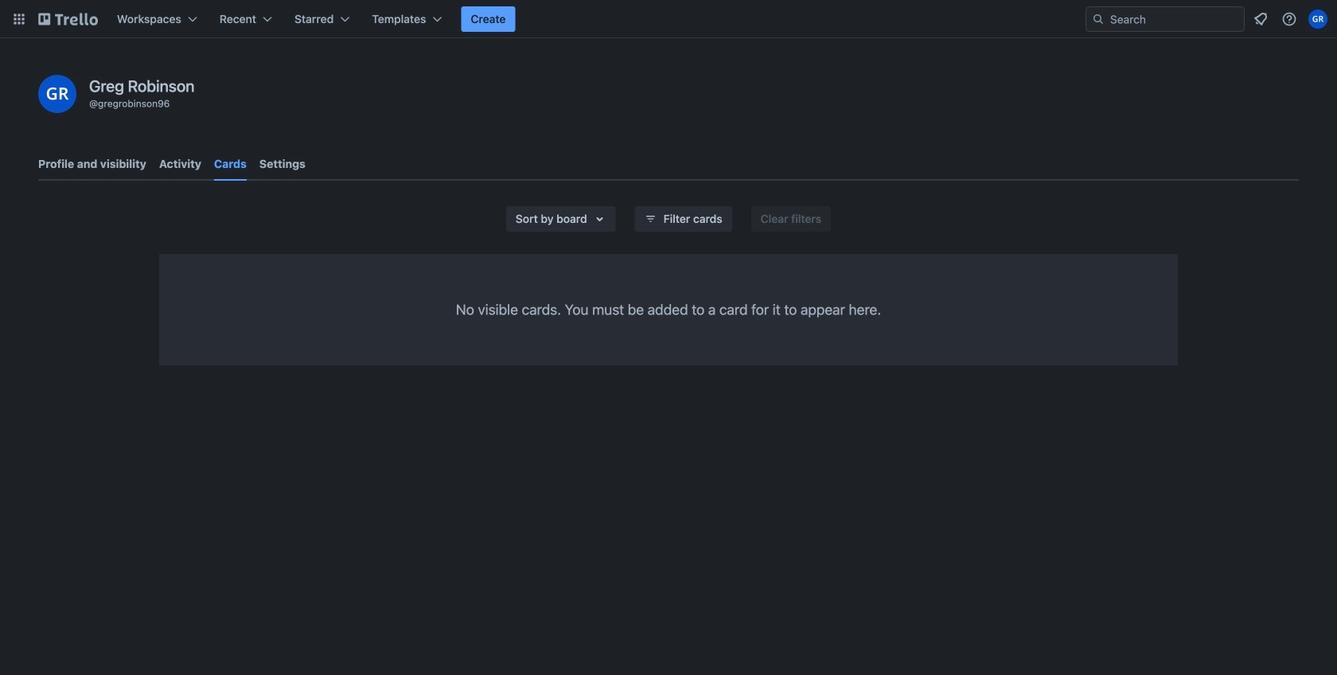 Task type: vqa. For each thing, say whether or not it's contained in the screenshot.
Primary element
yes



Task type: locate. For each thing, give the bounding box(es) containing it.
greg robinson (gregrobinson96) image
[[1309, 10, 1328, 29], [38, 75, 76, 113]]

1 vertical spatial greg robinson (gregrobinson96) image
[[38, 75, 76, 113]]

0 notifications image
[[1252, 10, 1271, 29]]

search image
[[1092, 13, 1105, 25]]

0 vertical spatial greg robinson (gregrobinson96) image
[[1309, 10, 1328, 29]]

greg robinson (gregrobinson96) image right open information menu icon
[[1309, 10, 1328, 29]]

0 horizontal spatial greg robinson (gregrobinson96) image
[[38, 75, 76, 113]]

open information menu image
[[1282, 11, 1298, 27]]

1 horizontal spatial greg robinson (gregrobinson96) image
[[1309, 10, 1328, 29]]

Search field
[[1105, 8, 1244, 30]]

greg robinson (gregrobinson96) image down "back to home" image
[[38, 75, 76, 113]]



Task type: describe. For each thing, give the bounding box(es) containing it.
primary element
[[0, 0, 1338, 38]]

back to home image
[[38, 6, 98, 32]]



